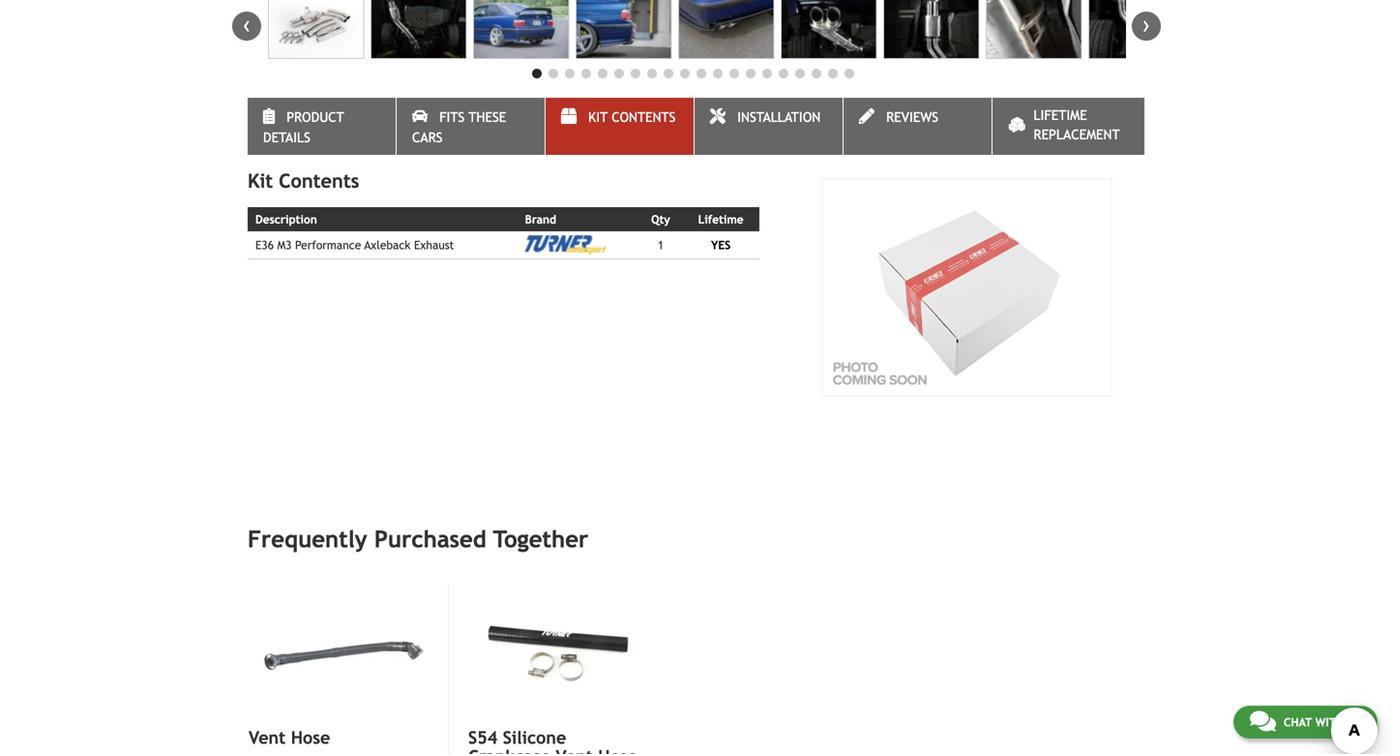 Task type: locate. For each thing, give the bounding box(es) containing it.
0 horizontal spatial kit
[[248, 169, 273, 192]]

lifetime inside lifetime replacement
[[1034, 107, 1088, 123]]

vent hose link
[[249, 727, 427, 748]]

e36 m3 performance axleback exhaust
[[256, 238, 454, 252]]

5 es#4716069 - 023466la01-01kt - e36 m3 performance axle-back exhaust - lightweight performance exhaust to give your e36 a fresh sound and appearance. features period correct styling and a low, hearty exhaust tone with the perfect amount of volume. - turner motorsport - bmw image from the left
[[679, 0, 775, 59]]

s54 silicone crankcase vent hos
[[468, 727, 638, 754]]

qty
[[652, 212, 671, 226]]

lifetime for lifetime replacement
[[1034, 107, 1088, 123]]

1 vertical spatial lifetime
[[698, 212, 744, 226]]

0 horizontal spatial lifetime
[[698, 212, 744, 226]]

m3
[[277, 238, 292, 252]]

0 vertical spatial contents
[[612, 109, 676, 125]]

purchased
[[374, 525, 487, 553]]

with
[[1316, 715, 1345, 729]]

vent hose
[[249, 727, 330, 748]]

together
[[493, 525, 589, 553]]

vent left the hose
[[249, 727, 286, 748]]

1 horizontal spatial kit
[[589, 109, 608, 125]]

yes
[[711, 238, 731, 252]]

0 vertical spatial kit contents
[[589, 109, 676, 125]]

contents
[[612, 109, 676, 125], [279, 169, 360, 192]]

kit
[[589, 109, 608, 125], [248, 169, 273, 192]]

›
[[1143, 12, 1151, 37]]

chat with us
[[1284, 715, 1362, 729]]

lifetime up replacement
[[1034, 107, 1088, 123]]

product details
[[263, 109, 344, 145]]

lifetime replacement link
[[993, 98, 1145, 155]]

1 horizontal spatial kit contents
[[589, 109, 676, 125]]

vent right crankcase on the left of page
[[556, 746, 593, 754]]

vent
[[249, 727, 286, 748], [556, 746, 593, 754]]

es#4716069 - 023466la01-01kt - e36 m3 performance axle-back exhaust - lightweight performance exhaust to give your e36 a fresh sound and appearance. features period correct styling and a low, hearty exhaust tone with the perfect amount of volume. - turner motorsport - bmw image
[[268, 0, 364, 59], [371, 0, 467, 59], [473, 0, 569, 59], [576, 0, 672, 59], [679, 0, 775, 59], [781, 0, 877, 59], [884, 0, 980, 59], [986, 0, 1083, 59], [1089, 0, 1185, 59]]

silicone
[[503, 727, 567, 748]]

0 horizontal spatial kit contents
[[248, 169, 360, 192]]

1 horizontal spatial lifetime
[[1034, 107, 1088, 123]]

lifetime up yes
[[698, 212, 744, 226]]

0 vertical spatial lifetime
[[1034, 107, 1088, 123]]

frequently purchased together
[[248, 525, 589, 553]]

kit contents link
[[546, 98, 694, 155]]

9 es#4716069 - 023466la01-01kt - e36 m3 performance axle-back exhaust - lightweight performance exhaust to give your e36 a fresh sound and appearance. features period correct styling and a low, hearty exhaust tone with the perfect amount of volume. - turner motorsport - bmw image from the left
[[1089, 0, 1185, 59]]

› link
[[1133, 12, 1162, 41]]

0 horizontal spatial contents
[[279, 169, 360, 192]]

kit contents
[[589, 109, 676, 125], [248, 169, 360, 192]]

comments image
[[1250, 710, 1277, 733]]

fits these cars
[[412, 109, 507, 145]]

placeholder image
[[822, 178, 1113, 396]]

1 horizontal spatial vent
[[556, 746, 593, 754]]

these
[[469, 109, 507, 125]]

1 horizontal spatial contents
[[612, 109, 676, 125]]

lifetime
[[1034, 107, 1088, 123], [698, 212, 744, 226]]

s54 silicone crankcase vent hose repair kit image
[[468, 583, 646, 716]]

product details link
[[248, 98, 396, 155]]

reviews
[[887, 109, 939, 125]]

1 vertical spatial kit contents
[[248, 169, 360, 192]]

1 es#4716069 - 023466la01-01kt - e36 m3 performance axle-back exhaust - lightweight performance exhaust to give your e36 a fresh sound and appearance. features period correct styling and a low, hearty exhaust tone with the perfect amount of volume. - turner motorsport - bmw image from the left
[[268, 0, 364, 59]]

‹
[[243, 12, 251, 37]]



Task type: describe. For each thing, give the bounding box(es) containing it.
brand
[[525, 212, 557, 226]]

e36
[[256, 238, 274, 252]]

cars
[[412, 130, 443, 145]]

chat with us link
[[1234, 706, 1378, 739]]

6 es#4716069 - 023466la01-01kt - e36 m3 performance axle-back exhaust - lightweight performance exhaust to give your e36 a fresh sound and appearance. features period correct styling and a low, hearty exhaust tone with the perfect amount of volume. - turner motorsport - bmw image from the left
[[781, 0, 877, 59]]

s54
[[468, 727, 498, 748]]

1
[[658, 238, 664, 252]]

s54 silicone crankcase vent hos link
[[468, 727, 646, 754]]

4 es#4716069 - 023466la01-01kt - e36 m3 performance axle-back exhaust - lightweight performance exhaust to give your e36 a fresh sound and appearance. features period correct styling and a low, hearty exhaust tone with the perfect amount of volume. - turner motorsport - bmw image from the left
[[576, 0, 672, 59]]

reviews link
[[844, 98, 992, 155]]

lifetime replacement
[[1034, 107, 1121, 142]]

lifetime for lifetime
[[698, 212, 744, 226]]

description
[[256, 212, 317, 226]]

performance
[[295, 238, 361, 252]]

crankcase
[[468, 746, 551, 754]]

product
[[287, 109, 344, 125]]

fits
[[440, 109, 465, 125]]

8 es#4716069 - 023466la01-01kt - e36 m3 performance axle-back exhaust - lightweight performance exhaust to give your e36 a fresh sound and appearance. features period correct styling and a low, hearty exhaust tone with the perfect amount of volume. - turner motorsport - bmw image from the left
[[986, 0, 1083, 59]]

axleback
[[364, 238, 411, 252]]

installation
[[738, 109, 821, 125]]

us
[[1348, 715, 1362, 729]]

vent inside s54 silicone crankcase vent hos
[[556, 746, 593, 754]]

details
[[263, 130, 311, 145]]

fits these cars link
[[397, 98, 545, 155]]

7 es#4716069 - 023466la01-01kt - e36 m3 performance axle-back exhaust - lightweight performance exhaust to give your e36 a fresh sound and appearance. features period correct styling and a low, hearty exhaust tone with the perfect amount of volume. - turner motorsport - bmw image from the left
[[884, 0, 980, 59]]

1 vertical spatial kit
[[248, 169, 273, 192]]

1 vertical spatial contents
[[279, 169, 360, 192]]

replacement
[[1034, 127, 1121, 142]]

hose
[[291, 727, 330, 748]]

installation link
[[695, 98, 843, 155]]

3 es#4716069 - 023466la01-01kt - e36 m3 performance axle-back exhaust - lightweight performance exhaust to give your e36 a fresh sound and appearance. features period correct styling and a low, hearty exhaust tone with the perfect amount of volume. - turner motorsport - bmw image from the left
[[473, 0, 569, 59]]

vent hose image
[[249, 583, 427, 717]]

0 vertical spatial kit
[[589, 109, 608, 125]]

‹ link
[[232, 12, 261, 41]]

2 es#4716069 - 023466la01-01kt - e36 m3 performance axle-back exhaust - lightweight performance exhaust to give your e36 a fresh sound and appearance. features period correct styling and a low, hearty exhaust tone with the perfect amount of volume. - turner motorsport - bmw image from the left
[[371, 0, 467, 59]]

exhaust
[[414, 238, 454, 252]]

frequently
[[248, 525, 367, 553]]

turner motorsport - corporate logo image
[[525, 235, 607, 255]]

0 horizontal spatial vent
[[249, 727, 286, 748]]

chat
[[1284, 715, 1313, 729]]



Task type: vqa. For each thing, say whether or not it's contained in the screenshot.
chat with us
yes



